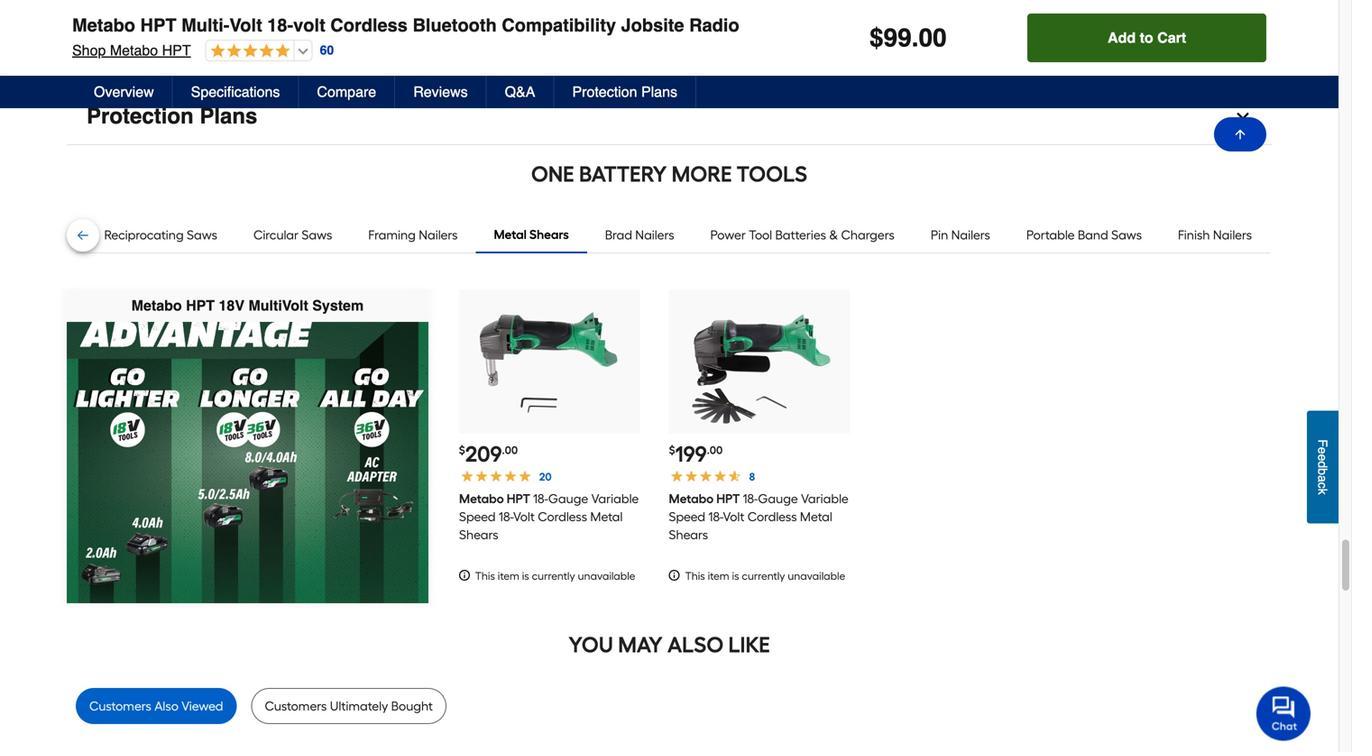 Task type: describe. For each thing, give the bounding box(es) containing it.
0 vertical spatial also
[[668, 632, 724, 659]]

reciprocating
[[104, 228, 184, 243]]

shears inside button
[[530, 227, 569, 242]]

reciprocating saws
[[104, 228, 217, 243]]

reciprocating saws button
[[86, 218, 236, 254]]

reviews button
[[396, 76, 487, 108]]

ultimately
[[330, 699, 388, 714]]

1 e from the top
[[1316, 447, 1331, 454]]

nailers for pin nailers
[[952, 228, 991, 243]]

customers also viewed
[[89, 699, 223, 714]]

b
[[1316, 468, 1331, 475]]

circular
[[254, 228, 299, 243]]

metal for 199
[[801, 510, 833, 525]]

battery
[[579, 161, 667, 187]]

f e e d b a c k
[[1316, 440, 1331, 495]]

hpt inside 209 list item
[[507, 492, 530, 507]]

1 vertical spatial protection
[[87, 104, 194, 129]]

shop
[[72, 42, 106, 59]]

is for 199
[[732, 570, 740, 583]]

pin
[[931, 228, 949, 243]]

pin nailers button
[[913, 218, 1009, 254]]

.
[[912, 23, 919, 52]]

currently for 209
[[532, 570, 575, 583]]

hpt up shop metabo hpt
[[140, 15, 177, 36]]

power tool batteries & chargers button
[[693, 218, 913, 254]]

metabo hpt multi-volt 18-volt cordless bluetooth compatibility jobsite radio
[[72, 15, 740, 36]]

&
[[830, 228, 839, 243]]

metabo hpt 18-gauge variable speed 18-volt cordless metal shears image for 199
[[688, 290, 832, 434]]

add to cart
[[1108, 29, 1187, 46]]

saws for circular saws
[[302, 228, 332, 243]]

reviews
[[414, 83, 468, 100]]

tool
[[749, 228, 773, 243]]

shears for 209
[[459, 528, 499, 543]]

2 e from the top
[[1316, 454, 1331, 461]]

system
[[313, 298, 364, 314]]

like
[[729, 632, 771, 659]]

brad nailers
[[605, 228, 675, 243]]

viewed
[[182, 699, 223, 714]]

18v
[[219, 298, 245, 314]]

finish nailers button
[[1161, 218, 1271, 254]]

shears for 199
[[669, 528, 709, 543]]

radio
[[690, 15, 740, 36]]

f e e d b a c k button
[[1308, 411, 1339, 524]]

209
[[466, 441, 502, 468]]

cordless for 209
[[538, 510, 587, 525]]

finish
[[1179, 228, 1211, 243]]

bought
[[391, 699, 433, 714]]

may
[[618, 632, 663, 659]]

hpt down multi-
[[162, 42, 191, 59]]

saws inside button
[[1112, 228, 1143, 243]]

compatibility
[[502, 15, 616, 36]]

metal for 209
[[590, 510, 623, 525]]

circular saws button
[[236, 218, 350, 254]]

cart
[[1158, 29, 1187, 46]]

1 horizontal spatial plans
[[642, 83, 678, 100]]

hpt inside 199 list item
[[717, 492, 741, 507]]

nailers for brad nailers
[[636, 228, 675, 243]]

k
[[1316, 489, 1331, 495]]

metabo hpt 18-gauge variable speed 18-volt cordless metal shears image for 209
[[478, 290, 622, 434]]

framing
[[369, 228, 416, 243]]

circular saws
[[254, 228, 332, 243]]

one
[[531, 161, 575, 187]]

99
[[884, 23, 912, 52]]

$ 199 .00
[[669, 441, 723, 468]]

pin nailers
[[931, 228, 991, 243]]

metabo up 'shop'
[[72, 15, 135, 36]]

hpt left 18v
[[186, 298, 215, 314]]

batteries
[[776, 228, 827, 243]]

volt for 209
[[513, 510, 535, 525]]

metabo up 'overview'
[[110, 42, 158, 59]]

199
[[676, 441, 707, 468]]

variable for 199
[[802, 492, 849, 507]]

brad
[[605, 228, 633, 243]]

f
[[1316, 440, 1331, 447]]

to
[[1140, 29, 1154, 46]]

overview
[[94, 83, 154, 100]]

gauge for 199
[[759, 492, 799, 507]]

specifications button
[[173, 76, 299, 108]]

q&a
[[505, 83, 536, 100]]

209 list item
[[459, 290, 640, 597]]

customers ultimately bought
[[265, 699, 433, 714]]

shop metabo hpt
[[72, 42, 191, 59]]

add
[[1108, 29, 1136, 46]]

00
[[919, 23, 947, 52]]

variable for 209
[[592, 492, 639, 507]]

volt
[[293, 15, 326, 36]]

metal shears button
[[476, 218, 587, 254]]



Task type: vqa. For each thing, say whether or not it's contained in the screenshot.
Compatibility
yes



Task type: locate. For each thing, give the bounding box(es) containing it.
2 18-gauge variable speed 18-volt cordless metal shears from the left
[[669, 492, 849, 543]]

currently up you
[[532, 570, 575, 583]]

metabo hpt down $ 209 .00
[[459, 492, 530, 507]]

1 saws from the left
[[187, 228, 217, 243]]

more
[[672, 161, 732, 187]]

jobsite
[[621, 15, 685, 36]]

a
[[1316, 475, 1331, 482]]

bluetooth
[[413, 15, 497, 36]]

nailers for framing nailers
[[419, 228, 458, 243]]

2 metabo hpt from the left
[[669, 492, 741, 507]]

1 horizontal spatial 18-gauge variable speed 18-volt cordless metal shears
[[669, 492, 849, 543]]

metabo hpt 18-gauge variable speed 18-volt cordless metal shears image inside 199 list item
[[688, 290, 832, 434]]

cordless inside 199 list item
[[748, 510, 798, 525]]

this for 209
[[475, 570, 495, 583]]

metabo hpt inside 199 list item
[[669, 492, 741, 507]]

speed down 199
[[669, 510, 706, 525]]

1 unavailable from the left
[[578, 570, 636, 583]]

3 saws from the left
[[1112, 228, 1143, 243]]

this item is currently unavailable up like
[[686, 570, 846, 583]]

speed for 199
[[669, 510, 706, 525]]

18-
[[267, 15, 294, 36], [533, 492, 548, 507], [743, 492, 759, 507], [499, 510, 513, 525], [709, 510, 723, 525]]

nailers right framing
[[419, 228, 458, 243]]

0 horizontal spatial item
[[498, 570, 520, 583]]

metabo hpt for 209
[[459, 492, 530, 507]]

volt inside 199 list item
[[723, 510, 745, 525]]

unavailable inside 209 list item
[[578, 570, 636, 583]]

2 currently from the left
[[742, 570, 786, 583]]

gauge for 209
[[548, 492, 589, 507]]

2 horizontal spatial volt
[[723, 510, 745, 525]]

hpt down $ 199 .00
[[717, 492, 741, 507]]

1 vertical spatial protection plans
[[87, 104, 258, 129]]

saws right circular on the left of the page
[[302, 228, 332, 243]]

this item is currently unavailable inside 199 list item
[[686, 570, 846, 583]]

1 horizontal spatial metal
[[590, 510, 623, 525]]

variable inside 199 list item
[[802, 492, 849, 507]]

chat invite button image
[[1257, 686, 1312, 741]]

saws inside button
[[187, 228, 217, 243]]

2 horizontal spatial $
[[870, 23, 884, 52]]

metabo down reciprocating saws button
[[131, 298, 182, 314]]

metabo hpt
[[459, 492, 530, 507], [669, 492, 741, 507]]

0 horizontal spatial .00
[[502, 444, 518, 457]]

0 horizontal spatial protection
[[87, 104, 194, 129]]

metabo hpt inside 209 list item
[[459, 492, 530, 507]]

1 is from the left
[[522, 570, 530, 583]]

metal inside 209 list item
[[590, 510, 623, 525]]

plans down specifications
[[200, 104, 258, 129]]

1 horizontal spatial .00
[[707, 444, 723, 457]]

nailers right finish at the right of the page
[[1214, 228, 1253, 243]]

e
[[1316, 447, 1331, 454], [1316, 454, 1331, 461]]

$ for 209
[[459, 444, 466, 457]]

variable inside 209 list item
[[592, 492, 639, 507]]

currently inside 199 list item
[[742, 570, 786, 583]]

$ for 199
[[669, 444, 676, 457]]

0 vertical spatial protection plans
[[573, 83, 678, 100]]

hpt down $ 209 .00
[[507, 492, 530, 507]]

1 18-gauge variable speed 18-volt cordless metal shears from the left
[[459, 492, 639, 543]]

cordless inside 209 list item
[[538, 510, 587, 525]]

volt
[[230, 15, 262, 36], [513, 510, 535, 525], [723, 510, 745, 525]]

also left like
[[668, 632, 724, 659]]

1 horizontal spatial also
[[668, 632, 724, 659]]

one battery more tools
[[531, 161, 808, 187]]

2 horizontal spatial metal
[[801, 510, 833, 525]]

is
[[522, 570, 530, 583], [732, 570, 740, 583]]

1 variable from the left
[[592, 492, 639, 507]]

metabo inside 199 list item
[[669, 492, 714, 507]]

$ 99 . 00
[[870, 23, 947, 52]]

1 horizontal spatial shears
[[530, 227, 569, 242]]

0 horizontal spatial customers
[[89, 699, 152, 714]]

saws inside button
[[302, 228, 332, 243]]

power tool batteries & chargers
[[711, 228, 895, 243]]

nailers for finish nailers
[[1214, 228, 1253, 243]]

saws right reciprocating
[[187, 228, 217, 243]]

2 saws from the left
[[302, 228, 332, 243]]

item for 199
[[708, 570, 730, 583]]

framing nailers button
[[350, 218, 476, 254]]

e up "b"
[[1316, 454, 1331, 461]]

metabo hpt 18-gauge variable speed 18-volt cordless metal shears image inside 209 list item
[[478, 290, 622, 434]]

0 horizontal spatial metal
[[494, 227, 527, 242]]

currently inside 209 list item
[[532, 570, 575, 583]]

chargers
[[842, 228, 895, 243]]

1 horizontal spatial unavailable
[[788, 570, 846, 583]]

1 vertical spatial plans
[[200, 104, 258, 129]]

2 .00 from the left
[[707, 444, 723, 457]]

currently up like
[[742, 570, 786, 583]]

3 nailers from the left
[[952, 228, 991, 243]]

protection down 'overview'
[[87, 104, 194, 129]]

protection
[[573, 83, 638, 100], [87, 104, 194, 129]]

18-gauge variable speed 18-volt cordless metal shears inside 209 list item
[[459, 492, 639, 543]]

1 horizontal spatial customers
[[265, 699, 327, 714]]

0 horizontal spatial cordless
[[331, 15, 408, 36]]

2 customers from the left
[[265, 699, 327, 714]]

4.7 stars image
[[206, 43, 290, 60]]

nailers right 'pin'
[[952, 228, 991, 243]]

you may also like
[[569, 632, 771, 659]]

shears inside 209 list item
[[459, 528, 499, 543]]

item
[[498, 570, 520, 583], [708, 570, 730, 583]]

saws for reciprocating saws
[[187, 228, 217, 243]]

1 gauge from the left
[[548, 492, 589, 507]]

1 nailers from the left
[[419, 228, 458, 243]]

$ 209 .00
[[459, 441, 518, 468]]

1 customers from the left
[[89, 699, 152, 714]]

overview button
[[76, 76, 173, 108]]

chevron down image
[[1235, 108, 1253, 126]]

$ for 99
[[870, 23, 884, 52]]

metal shears
[[494, 227, 569, 242]]

metabo hpt for 199
[[669, 492, 741, 507]]

is inside 209 list item
[[522, 570, 530, 583]]

0 horizontal spatial metabo hpt 18-gauge variable speed 18-volt cordless metal shears image
[[478, 290, 622, 434]]

customers for customers ultimately bought
[[265, 699, 327, 714]]

this item is currently unavailable for 209
[[475, 570, 636, 583]]

2 this item is currently unavailable from the left
[[686, 570, 846, 583]]

1 horizontal spatial variable
[[802, 492, 849, 507]]

speed down 209
[[459, 510, 496, 525]]

18-gauge variable speed 18-volt cordless metal shears for 209
[[459, 492, 639, 543]]

1 item from the left
[[498, 570, 520, 583]]

0 horizontal spatial gauge
[[548, 492, 589, 507]]

unavailable
[[578, 570, 636, 583], [788, 570, 846, 583]]

2 metabo hpt 18-gauge variable speed 18-volt cordless metal shears image from the left
[[688, 290, 832, 434]]

shears down 199
[[669, 528, 709, 543]]

1 horizontal spatial saws
[[302, 228, 332, 243]]

item inside 199 list item
[[708, 570, 730, 583]]

0 horizontal spatial metabo hpt
[[459, 492, 530, 507]]

protection plans button
[[555, 76, 697, 108], [67, 89, 1273, 145]]

this inside 209 list item
[[475, 570, 495, 583]]

customers left the viewed
[[89, 699, 152, 714]]

unavailable for 209
[[578, 570, 636, 583]]

q&a button
[[487, 76, 555, 108]]

shears down one
[[530, 227, 569, 242]]

is inside 199 list item
[[732, 570, 740, 583]]

2 horizontal spatial cordless
[[748, 510, 798, 525]]

0 horizontal spatial speed
[[459, 510, 496, 525]]

add to cart button
[[1028, 14, 1267, 62]]

compare button
[[299, 76, 396, 108]]

volt for 199
[[723, 510, 745, 525]]

you
[[569, 632, 614, 659]]

0 vertical spatial protection
[[573, 83, 638, 100]]

1 this from the left
[[475, 570, 495, 583]]

currently for 199
[[742, 570, 786, 583]]

1 horizontal spatial metabo hpt 18-gauge variable speed 18-volt cordless metal shears image
[[688, 290, 832, 434]]

speed for 209
[[459, 510, 496, 525]]

0 horizontal spatial shears
[[459, 528, 499, 543]]

this item is currently unavailable inside 209 list item
[[475, 570, 636, 583]]

d
[[1316, 461, 1331, 468]]

$ inside $ 209 .00
[[459, 444, 466, 457]]

18-gauge variable speed 18-volt cordless metal shears down $ 199 .00
[[669, 492, 849, 543]]

metal
[[494, 227, 527, 242], [590, 510, 623, 525], [801, 510, 833, 525]]

2 item from the left
[[708, 570, 730, 583]]

metabo
[[72, 15, 135, 36], [110, 42, 158, 59], [131, 298, 182, 314], [459, 492, 504, 507], [669, 492, 714, 507]]

4 nailers from the left
[[1214, 228, 1253, 243]]

2 unavailable from the left
[[788, 570, 846, 583]]

1 horizontal spatial cordless
[[538, 510, 587, 525]]

nailers right brad
[[636, 228, 675, 243]]

protection plans down 'overview'
[[87, 104, 258, 129]]

2 variable from the left
[[802, 492, 849, 507]]

protection plans down jobsite in the top of the page
[[573, 83, 678, 100]]

hpt
[[140, 15, 177, 36], [162, 42, 191, 59], [186, 298, 215, 314], [507, 492, 530, 507], [717, 492, 741, 507]]

this for 199
[[686, 570, 706, 583]]

multi-
[[182, 15, 230, 36]]

0 horizontal spatial this
[[475, 570, 495, 583]]

gauge inside 209 list item
[[548, 492, 589, 507]]

1 vertical spatial also
[[155, 699, 179, 714]]

0 horizontal spatial saws
[[187, 228, 217, 243]]

.00 inside $ 209 .00
[[502, 444, 518, 457]]

customers for customers also viewed
[[89, 699, 152, 714]]

$
[[870, 23, 884, 52], [459, 444, 466, 457], [669, 444, 676, 457]]

shears down 209
[[459, 528, 499, 543]]

1 horizontal spatial this
[[686, 570, 706, 583]]

gauge inside 199 list item
[[759, 492, 799, 507]]

also left the viewed
[[155, 699, 179, 714]]

1 horizontal spatial volt
[[513, 510, 535, 525]]

protection plans
[[573, 83, 678, 100], [87, 104, 258, 129]]

2 horizontal spatial saws
[[1112, 228, 1143, 243]]

this item is currently unavailable up you
[[475, 570, 636, 583]]

item for 209
[[498, 570, 520, 583]]

customers left the ultimately
[[265, 699, 327, 714]]

1 horizontal spatial $
[[669, 444, 676, 457]]

power
[[711, 228, 746, 243]]

1 metabo hpt from the left
[[459, 492, 530, 507]]

also
[[668, 632, 724, 659], [155, 699, 179, 714]]

protection down compatibility
[[573, 83, 638, 100]]

multivolt
[[249, 298, 308, 314]]

$ inside $ 199 .00
[[669, 444, 676, 457]]

protection plans button down jobsite in the top of the page
[[555, 76, 697, 108]]

shears inside 199 list item
[[669, 528, 709, 543]]

metabo hpt 18-gauge variable speed 18-volt cordless metal shears image
[[478, 290, 622, 434], [688, 290, 832, 434]]

portable band saws
[[1027, 228, 1143, 243]]

1 horizontal spatial gauge
[[759, 492, 799, 507]]

0 horizontal spatial unavailable
[[578, 570, 636, 583]]

e up d
[[1316, 447, 1331, 454]]

1 horizontal spatial protection
[[573, 83, 638, 100]]

brad nailers button
[[587, 218, 693, 254]]

portable
[[1027, 228, 1075, 243]]

specifications
[[191, 83, 280, 100]]

1 horizontal spatial is
[[732, 570, 740, 583]]

0 horizontal spatial $
[[459, 444, 466, 457]]

metal inside 199 list item
[[801, 510, 833, 525]]

18-gauge variable speed 18-volt cordless metal shears
[[459, 492, 639, 543], [669, 492, 849, 543]]

plans
[[642, 83, 678, 100], [200, 104, 258, 129]]

is for 209
[[522, 570, 530, 583]]

speed
[[459, 510, 496, 525], [669, 510, 706, 525]]

currently
[[532, 570, 575, 583], [742, 570, 786, 583]]

0 horizontal spatial currently
[[532, 570, 575, 583]]

metabo hpt 18v multivolt system image
[[67, 322, 429, 604]]

1 metabo hpt 18-gauge variable speed 18-volt cordless metal shears image from the left
[[478, 290, 622, 434]]

2 horizontal spatial shears
[[669, 528, 709, 543]]

1 .00 from the left
[[502, 444, 518, 457]]

2 is from the left
[[732, 570, 740, 583]]

unavailable inside 199 list item
[[788, 570, 846, 583]]

0 horizontal spatial is
[[522, 570, 530, 583]]

2 gauge from the left
[[759, 492, 799, 507]]

metal inside button
[[494, 227, 527, 242]]

this item is currently unavailable
[[475, 570, 636, 583], [686, 570, 846, 583]]

saws
[[187, 228, 217, 243], [302, 228, 332, 243], [1112, 228, 1143, 243]]

.00 for 209
[[502, 444, 518, 457]]

speed inside 209 list item
[[459, 510, 496, 525]]

2 nailers from the left
[[636, 228, 675, 243]]

shears
[[530, 227, 569, 242], [459, 528, 499, 543], [669, 528, 709, 543]]

band
[[1078, 228, 1109, 243]]

0 horizontal spatial protection plans
[[87, 104, 258, 129]]

1 currently from the left
[[532, 570, 575, 583]]

unavailable for 199
[[788, 570, 846, 583]]

1 horizontal spatial metabo hpt
[[669, 492, 741, 507]]

this
[[475, 570, 495, 583], [686, 570, 706, 583]]

this inside 199 list item
[[686, 570, 706, 583]]

1 horizontal spatial currently
[[742, 570, 786, 583]]

protection plans button up 'one battery more tools'
[[67, 89, 1273, 145]]

metabo hpt down $ 199 .00
[[669, 492, 741, 507]]

199 list item
[[669, 290, 851, 597]]

framing nailers
[[369, 228, 458, 243]]

variable
[[592, 492, 639, 507], [802, 492, 849, 507]]

finish nailers
[[1179, 228, 1253, 243]]

18-gauge variable speed 18-volt cordless metal shears down $ 209 .00
[[459, 492, 639, 543]]

1 horizontal spatial this item is currently unavailable
[[686, 570, 846, 583]]

gauge
[[548, 492, 589, 507], [759, 492, 799, 507]]

metabo inside 209 list item
[[459, 492, 504, 507]]

0 vertical spatial plans
[[642, 83, 678, 100]]

tools
[[737, 161, 808, 187]]

portable band saws button
[[1009, 218, 1161, 254]]

saws right band
[[1112, 228, 1143, 243]]

.00 for 199
[[707, 444, 723, 457]]

18-gauge variable speed 18-volt cordless metal shears inside 199 list item
[[669, 492, 849, 543]]

metabo down 209
[[459, 492, 504, 507]]

0 horizontal spatial this item is currently unavailable
[[475, 570, 636, 583]]

0 horizontal spatial also
[[155, 699, 179, 714]]

.00 inside $ 199 .00
[[707, 444, 723, 457]]

1 this item is currently unavailable from the left
[[475, 570, 636, 583]]

this item is currently unavailable for 199
[[686, 570, 846, 583]]

1 horizontal spatial item
[[708, 570, 730, 583]]

c
[[1316, 482, 1331, 489]]

2 this from the left
[[686, 570, 706, 583]]

cordless for 199
[[748, 510, 798, 525]]

metabo down 199
[[669, 492, 714, 507]]

60
[[320, 43, 334, 57]]

0 horizontal spatial variable
[[592, 492, 639, 507]]

compare
[[317, 83, 377, 100]]

.00
[[502, 444, 518, 457], [707, 444, 723, 457]]

arrow up image
[[1234, 127, 1248, 142]]

0 horizontal spatial volt
[[230, 15, 262, 36]]

0 horizontal spatial 18-gauge variable speed 18-volt cordless metal shears
[[459, 492, 639, 543]]

1 speed from the left
[[459, 510, 496, 525]]

metabo hpt 18v multivolt system
[[131, 298, 364, 314]]

1 horizontal spatial speed
[[669, 510, 706, 525]]

18-gauge variable speed 18-volt cordless metal shears for 199
[[669, 492, 849, 543]]

speed inside 199 list item
[[669, 510, 706, 525]]

item inside 209 list item
[[498, 570, 520, 583]]

2 speed from the left
[[669, 510, 706, 525]]

0 horizontal spatial plans
[[200, 104, 258, 129]]

1 horizontal spatial protection plans
[[573, 83, 678, 100]]

plans down jobsite in the top of the page
[[642, 83, 678, 100]]

cordless
[[331, 15, 408, 36], [538, 510, 587, 525], [748, 510, 798, 525]]

volt inside 209 list item
[[513, 510, 535, 525]]



